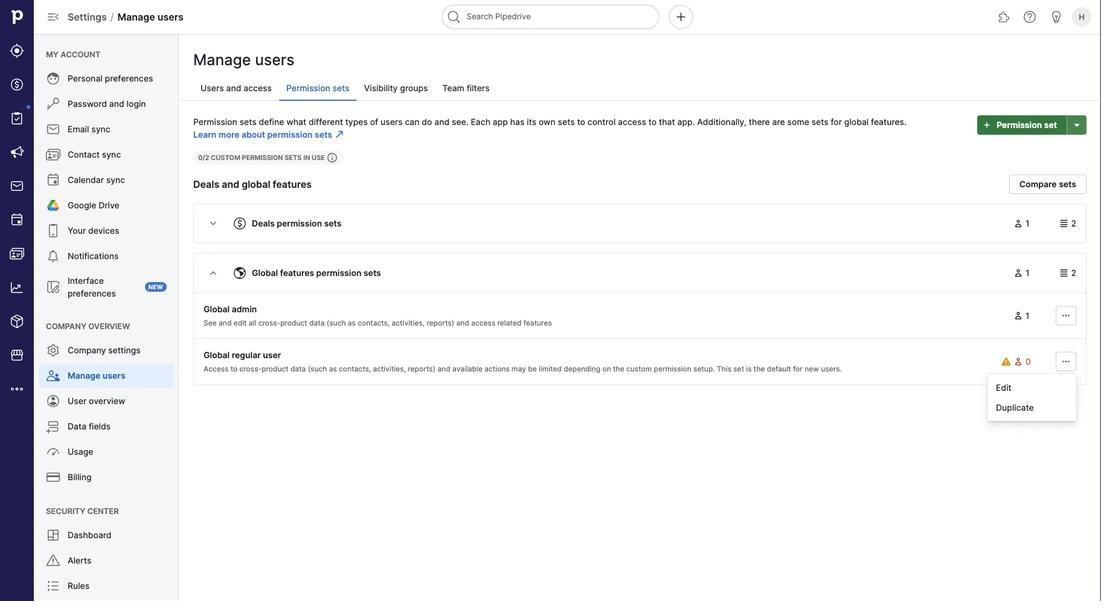 Task type: vqa. For each thing, say whether or not it's contained in the screenshot.
started
no



Task type: describe. For each thing, give the bounding box(es) containing it.
is
[[747, 365, 752, 373]]

0 vertical spatial features
[[273, 178, 312, 190]]

rules link
[[39, 574, 174, 598]]

and down 0/2 custom permission sets in use in the top left of the page
[[222, 178, 239, 190]]

cross- inside global admin see and edit all cross-product data (such as contacts, activities, reports) and access related features
[[258, 319, 281, 328]]

learn
[[193, 129, 217, 140]]

quick help image
[[1023, 10, 1038, 24]]

h button
[[1070, 5, 1095, 29]]

learn more about permission sets link
[[193, 129, 332, 140]]

define
[[259, 117, 284, 127]]

color primary inverted image
[[980, 120, 995, 130]]

different
[[309, 117, 343, 127]]

0
[[1026, 357, 1032, 367]]

new
[[149, 283, 163, 291]]

sync for contact sync
[[102, 150, 121, 160]]

manage users link
[[39, 364, 174, 388]]

permission down learn more about permission sets
[[242, 154, 283, 162]]

that
[[659, 117, 675, 127]]

center
[[87, 506, 119, 516]]

sets right own
[[558, 117, 575, 127]]

sets up different on the top left of page
[[333, 83, 350, 93]]

home image
[[8, 8, 26, 26]]

your
[[68, 226, 86, 236]]

permission for permission sets
[[286, 83, 330, 93]]

email sync link
[[39, 117, 174, 141]]

edit
[[997, 383, 1012, 393]]

your devices link
[[39, 219, 174, 243]]

password
[[68, 99, 107, 109]]

duplicate
[[997, 403, 1035, 413]]

each
[[471, 117, 491, 127]]

permission sets define what different types of users can do and see. each app has its own sets to control access to that app. additionally, there are some sets for global features.
[[193, 117, 907, 127]]

deals image
[[10, 77, 24, 92]]

groups
[[400, 83, 428, 93]]

billing
[[68, 472, 92, 483]]

password and login link
[[39, 92, 174, 116]]

color undefined image for calendar
[[46, 173, 60, 187]]

and inside password and login link
[[109, 99, 124, 109]]

settings
[[68, 11, 107, 23]]

color undefined image for your devices
[[46, 224, 60, 238]]

sets inside button
[[1060, 179, 1077, 189]]

usage
[[68, 447, 93, 457]]

reports) inside global admin see and edit all cross-product data (such as contacts, activities, reports) and access related features
[[427, 319, 455, 328]]

more
[[219, 129, 240, 140]]

color undefined image for password
[[46, 97, 60, 111]]

team
[[443, 83, 465, 93]]

are
[[773, 117, 786, 127]]

0 vertical spatial global
[[845, 117, 869, 127]]

edit
[[234, 319, 247, 328]]

sync for calendar sync
[[106, 175, 125, 185]]

color undefined image for user
[[46, 394, 60, 409]]

1 for global features permission sets
[[1026, 268, 1030, 278]]

2 the from the left
[[754, 365, 765, 373]]

new
[[805, 365, 820, 373]]

2 horizontal spatial access
[[618, 117, 647, 127]]

1 vertical spatial features
[[280, 268, 314, 278]]

company settings link
[[39, 338, 174, 363]]

more image
[[10, 382, 24, 396]]

users right "/"
[[158, 11, 184, 23]]

use
[[312, 154, 325, 162]]

2 for global features permission sets
[[1072, 268, 1077, 278]]

0 horizontal spatial custom
[[211, 154, 240, 162]]

contact
[[68, 150, 100, 160]]

access inside global admin see and edit all cross-product data (such as contacts, activities, reports) and access related features
[[472, 319, 496, 328]]

activities image
[[10, 213, 24, 227]]

as inside global regular user access to cross-product data (such as contacts, activities, reports) and available actions may be limited depending on the custom permission setup. this set is the default for new users.
[[329, 365, 337, 373]]

color undefined image for billing
[[46, 470, 60, 485]]

fields
[[89, 422, 111, 432]]

add permission set image
[[1070, 120, 1085, 130]]

set inside button
[[1045, 120, 1058, 130]]

color undefined image for contact sync
[[46, 147, 60, 162]]

color primary image down compare
[[1014, 219, 1024, 228]]

filters
[[467, 83, 490, 93]]

calendar sync
[[68, 175, 125, 185]]

visibility
[[364, 83, 398, 93]]

1 horizontal spatial to
[[577, 117, 586, 127]]

color undefined image for rules
[[46, 579, 60, 593]]

this
[[717, 365, 732, 373]]

admin
[[232, 304, 257, 314]]

h
[[1079, 12, 1085, 21]]

data
[[68, 422, 86, 432]]

rules
[[68, 581, 90, 591]]

permission for permission sets define what different types of users can do and see. each app has its own sets to control access to that app. additionally, there are some sets for global features.
[[193, 117, 237, 127]]

password and login
[[68, 99, 146, 109]]

permission sets
[[286, 83, 350, 93]]

personal
[[68, 73, 103, 84]]

app.
[[678, 117, 695, 127]]

quick add image
[[674, 10, 689, 24]]

and right do
[[435, 117, 450, 127]]

personal preferences
[[68, 73, 153, 84]]

users
[[201, 83, 224, 93]]

expand image
[[206, 219, 221, 228]]

see.
[[452, 117, 469, 127]]

color undefined image inside usage link
[[46, 445, 60, 459]]

users right of
[[381, 117, 403, 127]]

email sync
[[68, 124, 110, 134]]

devices
[[88, 226, 119, 236]]

can
[[405, 117, 420, 127]]

1 horizontal spatial manage users
[[193, 51, 295, 69]]

my account
[[46, 50, 101, 59]]

overview for company overview
[[88, 322, 130, 331]]

deals and global features
[[193, 178, 312, 190]]

user
[[68, 396, 87, 406]]

sets up 'about'
[[240, 117, 257, 127]]

account
[[61, 50, 101, 59]]

products image
[[10, 314, 24, 329]]

personal preferences link
[[39, 66, 174, 91]]

preferences for interface
[[68, 288, 116, 299]]

permission set
[[997, 120, 1058, 130]]

compare
[[1020, 179, 1057, 189]]

email
[[68, 124, 89, 134]]

users inside menu item
[[103, 371, 125, 381]]

data inside global admin see and edit all cross-product data (such as contacts, activities, reports) and access related features
[[309, 319, 325, 328]]

interface
[[68, 276, 104, 286]]

color undefined image down deals "icon"
[[10, 111, 24, 126]]

sets left in
[[285, 154, 302, 162]]

learn more about permission sets
[[193, 129, 332, 140]]

its
[[527, 117, 537, 127]]

color primary image up color negative image
[[1014, 311, 1024, 321]]

1 the from the left
[[613, 365, 625, 373]]

available
[[453, 365, 483, 373]]

1 for deals permission sets
[[1026, 218, 1030, 229]]

1 horizontal spatial for
[[831, 117, 842, 127]]

color undefined image for company settings
[[46, 343, 60, 358]]

permission for permission set
[[997, 120, 1043, 130]]

data fields
[[68, 422, 111, 432]]

sales inbox image
[[10, 179, 24, 193]]

default
[[767, 365, 792, 373]]

about
[[242, 129, 265, 140]]

color undefined image for personal
[[46, 71, 60, 86]]

global features permission sets
[[252, 268, 381, 278]]



Task type: locate. For each thing, give the bounding box(es) containing it.
sales assistant image
[[1050, 10, 1064, 24]]

color primary image right collapse image
[[233, 266, 247, 280]]

1 vertical spatial data
[[291, 365, 306, 373]]

features down in
[[273, 178, 312, 190]]

team filters
[[443, 83, 490, 93]]

0 vertical spatial sync
[[91, 124, 110, 134]]

color undefined image for data fields
[[46, 419, 60, 434]]

0 horizontal spatial color primary image
[[328, 153, 337, 163]]

for left new
[[794, 365, 803, 373]]

1 vertical spatial manage users
[[68, 371, 125, 381]]

color undefined image
[[46, 71, 60, 86], [46, 97, 60, 111], [10, 111, 24, 126], [46, 173, 60, 187], [46, 198, 60, 213], [46, 280, 60, 294], [46, 394, 60, 409], [46, 445, 60, 459]]

color undefined image left interface
[[46, 280, 60, 294]]

1 vertical spatial access
[[618, 117, 647, 127]]

1 vertical spatial for
[[794, 365, 803, 373]]

permission inside permission set button
[[997, 120, 1043, 130]]

1 vertical spatial (such
[[308, 365, 327, 373]]

0 horizontal spatial data
[[291, 365, 306, 373]]

1 color undefined image from the top
[[46, 122, 60, 137]]

color undefined image left google
[[46, 198, 60, 213]]

0 horizontal spatial the
[[613, 365, 625, 373]]

product
[[281, 319, 307, 328], [262, 365, 289, 373]]

color undefined image left the data
[[46, 419, 60, 434]]

11 color undefined image from the top
[[46, 579, 60, 593]]

2 vertical spatial manage
[[68, 371, 101, 381]]

(such
[[327, 319, 346, 328], [308, 365, 327, 373]]

color undefined image inside personal preferences link
[[46, 71, 60, 86]]

cross- inside global regular user access to cross-product data (such as contacts, activities, reports) and available actions may be limited depending on the custom permission setup. this set is the default for new users.
[[240, 365, 262, 373]]

0 vertical spatial data
[[309, 319, 325, 328]]

permission
[[286, 83, 330, 93], [193, 117, 237, 127], [997, 120, 1043, 130]]

0 vertical spatial preferences
[[105, 73, 153, 84]]

set
[[1045, 120, 1058, 130], [734, 365, 745, 373]]

color undefined image for interface
[[46, 280, 60, 294]]

overview down manage users menu item on the left
[[89, 396, 125, 406]]

for
[[831, 117, 842, 127], [794, 365, 803, 373]]

3 1 from the top
[[1026, 311, 1030, 321]]

has
[[511, 117, 525, 127]]

do
[[422, 117, 432, 127]]

dashboard
[[68, 530, 112, 541]]

related
[[498, 319, 522, 328]]

Search Pipedrive field
[[442, 5, 660, 29]]

global
[[252, 268, 278, 278], [204, 304, 230, 314], [204, 350, 230, 360]]

1 horizontal spatial the
[[754, 365, 765, 373]]

in
[[303, 154, 310, 162]]

permission down "what"
[[267, 129, 313, 140]]

permission
[[267, 129, 313, 140], [242, 154, 283, 162], [277, 218, 322, 229], [316, 268, 362, 278], [654, 365, 692, 373]]

color undefined image for google
[[46, 198, 60, 213]]

0 horizontal spatial manage users
[[68, 371, 125, 381]]

global left features.
[[845, 117, 869, 127]]

(such inside global admin see and edit all cross-product data (such as contacts, activities, reports) and access related features
[[327, 319, 346, 328]]

sets right some
[[812, 117, 829, 127]]

limited
[[539, 365, 562, 373]]

the right is
[[754, 365, 765, 373]]

access up the define
[[244, 83, 272, 93]]

for inside global regular user access to cross-product data (such as contacts, activities, reports) and available actions may be limited depending on the custom permission setup. this set is the default for new users.
[[794, 365, 803, 373]]

1 vertical spatial sync
[[102, 150, 121, 160]]

color undefined image inside manage users link
[[46, 369, 60, 383]]

activities, inside global regular user access to cross-product data (such as contacts, activities, reports) and available actions may be limited depending on the custom permission setup. this set is the default for new users.
[[373, 365, 406, 373]]

types
[[345, 117, 368, 127]]

color undefined image inside billing link
[[46, 470, 60, 485]]

4 color undefined image from the top
[[46, 249, 60, 264]]

set left add permission set icon
[[1045, 120, 1058, 130]]

0 vertical spatial overview
[[88, 322, 130, 331]]

0 vertical spatial contacts,
[[358, 319, 390, 328]]

2 down compare sets button
[[1072, 218, 1077, 229]]

global down 0/2 custom permission sets in use in the top left of the page
[[242, 178, 270, 190]]

1 vertical spatial set
[[734, 365, 745, 373]]

2 up actions image at the bottom right of the page
[[1072, 268, 1077, 278]]

color primary image right the expand icon
[[233, 216, 247, 231]]

may
[[512, 365, 526, 373]]

preferences up login
[[105, 73, 153, 84]]

and right users
[[226, 83, 241, 93]]

users
[[158, 11, 184, 23], [255, 51, 295, 69], [381, 117, 403, 127], [103, 371, 125, 381]]

manage users up the "users and access"
[[193, 51, 295, 69]]

to left that
[[649, 117, 657, 127]]

color undefined image right marketplace icon
[[46, 343, 60, 358]]

deals for deals and global features
[[193, 178, 220, 190]]

users up the "users and access"
[[255, 51, 295, 69]]

0 horizontal spatial to
[[231, 365, 238, 373]]

0 vertical spatial (such
[[327, 319, 346, 328]]

color undefined image inside data fields link
[[46, 419, 60, 434]]

actions image
[[1059, 311, 1074, 321]]

color undefined image left password
[[46, 97, 60, 111]]

6 color undefined image from the top
[[46, 369, 60, 383]]

color undefined image for dashboard
[[46, 528, 60, 543]]

access
[[244, 83, 272, 93], [618, 117, 647, 127], [472, 319, 496, 328]]

2 horizontal spatial permission
[[997, 120, 1043, 130]]

1 horizontal spatial set
[[1045, 120, 1058, 130]]

color undefined image right contacts "image"
[[46, 249, 60, 264]]

color undefined image left usage
[[46, 445, 60, 459]]

color undefined image inside your devices link
[[46, 224, 60, 238]]

0 vertical spatial reports)
[[427, 319, 455, 328]]

company for company settings
[[68, 345, 106, 356]]

color undefined image left contact
[[46, 147, 60, 162]]

manage users up user overview
[[68, 371, 125, 381]]

color undefined image inside 'notifications' link
[[46, 249, 60, 264]]

10 color undefined image from the top
[[46, 554, 60, 568]]

google
[[68, 200, 96, 211]]

leads image
[[10, 44, 24, 58]]

user
[[263, 350, 281, 360]]

2 color undefined image from the top
[[46, 147, 60, 162]]

color undefined image for manage users
[[46, 369, 60, 383]]

reports) up available
[[427, 319, 455, 328]]

set left is
[[734, 365, 745, 373]]

deals down deals and global features
[[252, 218, 275, 229]]

cross- right "all"
[[258, 319, 281, 328]]

preferences for personal
[[105, 73, 153, 84]]

global up "see"
[[204, 304, 230, 314]]

product inside global regular user access to cross-product data (such as contacts, activities, reports) and available actions may be limited depending on the custom permission setup. this set is the default for new users.
[[262, 365, 289, 373]]

1 vertical spatial company
[[68, 345, 106, 356]]

1 vertical spatial global
[[242, 178, 270, 190]]

1 horizontal spatial color primary image
[[1014, 268, 1024, 278]]

1 vertical spatial 1
[[1026, 268, 1030, 278]]

custom right on
[[627, 365, 652, 373]]

0 vertical spatial set
[[1045, 120, 1058, 130]]

menu toggle image
[[46, 10, 60, 24]]

security
[[46, 506, 85, 516]]

the right on
[[613, 365, 625, 373]]

2 2 from the top
[[1072, 268, 1077, 278]]

0 vertical spatial access
[[244, 83, 272, 93]]

2 horizontal spatial manage
[[193, 51, 251, 69]]

2 for deals permission sets
[[1072, 218, 1077, 229]]

there
[[749, 117, 770, 127]]

1 horizontal spatial custom
[[627, 365, 652, 373]]

1 vertical spatial as
[[329, 365, 337, 373]]

google drive link
[[39, 193, 174, 218]]

menu item
[[34, 600, 179, 601]]

1 horizontal spatial permission
[[286, 83, 330, 93]]

9 color undefined image from the top
[[46, 528, 60, 543]]

color undefined image left alerts
[[46, 554, 60, 568]]

color undefined image left the 'your'
[[46, 224, 60, 238]]

8 color undefined image from the top
[[46, 470, 60, 485]]

2 vertical spatial access
[[472, 319, 496, 328]]

and left available
[[438, 365, 451, 373]]

0 vertical spatial activities,
[[392, 319, 425, 328]]

dashboard link
[[39, 523, 174, 548]]

1 horizontal spatial as
[[348, 319, 356, 328]]

to inside global regular user access to cross-product data (such as contacts, activities, reports) and available actions may be limited depending on the custom permission setup. this set is the default for new users.
[[231, 365, 238, 373]]

1 1 from the top
[[1026, 218, 1030, 229]]

1 2 from the top
[[1072, 218, 1077, 229]]

color undefined image inside user overview link
[[46, 394, 60, 409]]

alerts link
[[39, 549, 174, 573]]

settings
[[108, 345, 141, 356]]

color undefined image for email sync
[[46, 122, 60, 137]]

0 vertical spatial deals
[[193, 178, 220, 190]]

menu containing personal preferences
[[34, 34, 179, 601]]

color primary image down different on the top left of page
[[335, 130, 344, 139]]

data
[[309, 319, 325, 328], [291, 365, 306, 373]]

collapse image
[[206, 268, 221, 278]]

1 vertical spatial overview
[[89, 396, 125, 406]]

color undefined image inside rules link
[[46, 579, 60, 593]]

and left login
[[109, 99, 124, 109]]

2 1 from the top
[[1026, 268, 1030, 278]]

sync down email sync link
[[102, 150, 121, 160]]

interface preferences
[[68, 276, 116, 299]]

access right control
[[618, 117, 647, 127]]

company inside 'company settings' link
[[68, 345, 106, 356]]

color undefined image left the billing
[[46, 470, 60, 485]]

data inside global regular user access to cross-product data (such as contacts, activities, reports) and available actions may be limited depending on the custom permission setup. this set is the default for new users.
[[291, 365, 306, 373]]

control
[[588, 117, 616, 127]]

global inside global regular user access to cross-product data (such as contacts, activities, reports) and available actions may be limited depending on the custom permission setup. this set is the default for new users.
[[204, 350, 230, 360]]

0 vertical spatial manage users
[[193, 51, 295, 69]]

color undefined image for alerts
[[46, 554, 60, 568]]

compare sets
[[1020, 179, 1077, 189]]

permission up learn
[[193, 117, 237, 127]]

reports) left available
[[408, 365, 436, 373]]

0/2
[[198, 154, 209, 162]]

color undefined image inside email sync link
[[46, 122, 60, 137]]

and inside global regular user access to cross-product data (such as contacts, activities, reports) and available actions may be limited depending on the custom permission setup. this set is the default for new users.
[[438, 365, 451, 373]]

company for company overview
[[46, 322, 86, 331]]

alerts
[[68, 556, 92, 566]]

global up access
[[204, 350, 230, 360]]

overview up 'company settings' link
[[88, 322, 130, 331]]

0 horizontal spatial as
[[329, 365, 337, 373]]

1 vertical spatial global
[[204, 304, 230, 314]]

color undefined image inside 'company settings' link
[[46, 343, 60, 358]]

2 vertical spatial sync
[[106, 175, 125, 185]]

manage right "/"
[[118, 11, 155, 23]]

regular
[[232, 350, 261, 360]]

calendar
[[68, 175, 104, 185]]

color undefined image right more image
[[46, 369, 60, 383]]

global for global admin see and edit all cross-product data (such as contacts, activities, reports) and access related features
[[204, 304, 230, 314]]

0 vertical spatial cross-
[[258, 319, 281, 328]]

color undefined image left the rules
[[46, 579, 60, 593]]

usage link
[[39, 440, 174, 464]]

features inside global admin see and edit all cross-product data (such as contacts, activities, reports) and access related features
[[524, 319, 552, 328]]

deals down 0/2
[[193, 178, 220, 190]]

setup.
[[694, 365, 715, 373]]

app
[[493, 117, 508, 127]]

to left control
[[577, 117, 586, 127]]

permission left setup.
[[654, 365, 692, 373]]

be
[[528, 365, 537, 373]]

1 horizontal spatial data
[[309, 319, 325, 328]]

global up admin
[[252, 268, 278, 278]]

1 vertical spatial deals
[[252, 218, 275, 229]]

global for global regular user access to cross-product data (such as contacts, activities, reports) and available actions may be limited depending on the custom permission setup. this set is the default for new users.
[[204, 350, 230, 360]]

2 vertical spatial features
[[524, 319, 552, 328]]

all
[[249, 319, 256, 328]]

custom right 0/2
[[211, 154, 240, 162]]

permission set button
[[978, 115, 1068, 135]]

color undefined image inside calendar sync link
[[46, 173, 60, 187]]

sync up drive
[[106, 175, 125, 185]]

contacts, inside global regular user access to cross-product data (such as contacts, activities, reports) and available actions may be limited depending on the custom permission setup. this set is the default for new users.
[[339, 365, 371, 373]]

2 vertical spatial 1
[[1026, 311, 1030, 321]]

your devices
[[68, 226, 119, 236]]

color undefined image inside the 'dashboard' link
[[46, 528, 60, 543]]

color warning image
[[1002, 357, 1012, 367]]

color undefined image inside password and login link
[[46, 97, 60, 111]]

color undefined image down the security
[[46, 528, 60, 543]]

preferences down interface
[[68, 288, 116, 299]]

color primary image
[[328, 153, 337, 163], [1014, 268, 1024, 278]]

color undefined image inside google drive link
[[46, 198, 60, 213]]

1 horizontal spatial manage
[[118, 11, 155, 23]]

permission up global features permission sets
[[277, 218, 322, 229]]

reports) inside global regular user access to cross-product data (such as contacts, activities, reports) and available actions may be limited depending on the custom permission setup. this set is the default for new users.
[[408, 365, 436, 373]]

campaigns image
[[10, 145, 24, 160]]

color undefined image inside contact sync link
[[46, 147, 60, 162]]

permission right color primary inverted icon
[[997, 120, 1043, 130]]

company up company settings
[[46, 322, 86, 331]]

insights image
[[10, 280, 24, 295]]

sync
[[91, 124, 110, 134], [102, 150, 121, 160], [106, 175, 125, 185]]

menu
[[0, 0, 34, 601], [34, 34, 179, 601]]

features.
[[872, 117, 907, 127]]

color primary image
[[335, 130, 344, 139], [233, 216, 247, 231], [1014, 219, 1024, 228], [1060, 219, 1069, 228], [233, 266, 247, 280], [1060, 268, 1069, 278], [1014, 311, 1024, 321]]

users down 'company settings' link
[[103, 371, 125, 381]]

permission up "what"
[[286, 83, 330, 93]]

contacts image
[[10, 247, 24, 261]]

2 vertical spatial global
[[204, 350, 230, 360]]

billing link
[[39, 465, 174, 490]]

global inside global admin see and edit all cross-product data (such as contacts, activities, reports) and access related features
[[204, 304, 230, 314]]

1 vertical spatial preferences
[[68, 288, 116, 299]]

color negative image
[[1014, 357, 1024, 367]]

1 vertical spatial cross-
[[240, 365, 262, 373]]

sets up global admin see and edit all cross-product data (such as contacts, activities, reports) and access related features
[[364, 268, 381, 278]]

own
[[539, 117, 556, 127]]

company settings
[[68, 345, 141, 356]]

1 vertical spatial activities,
[[373, 365, 406, 373]]

what
[[287, 117, 307, 127]]

sets
[[333, 83, 350, 93], [240, 117, 257, 127], [558, 117, 575, 127], [812, 117, 829, 127], [315, 129, 332, 140], [285, 154, 302, 162], [1060, 179, 1077, 189], [324, 218, 342, 229], [364, 268, 381, 278]]

company overview
[[46, 322, 130, 331]]

sync right 'email'
[[91, 124, 110, 134]]

1 vertical spatial reports)
[[408, 365, 436, 373]]

0 horizontal spatial set
[[734, 365, 745, 373]]

features down deals permission sets
[[280, 268, 314, 278]]

1 vertical spatial color primary image
[[1014, 268, 1024, 278]]

sets right compare
[[1060, 179, 1077, 189]]

users.
[[822, 365, 842, 373]]

0 horizontal spatial global
[[242, 178, 270, 190]]

color undefined image left user
[[46, 394, 60, 409]]

0 horizontal spatial deals
[[193, 178, 220, 190]]

to right access
[[231, 365, 238, 373]]

manage up user
[[68, 371, 101, 381]]

0/2 custom permission sets in use
[[198, 154, 325, 162]]

global for global features permission sets
[[252, 268, 278, 278]]

1 horizontal spatial deals
[[252, 218, 275, 229]]

and up available
[[457, 319, 470, 328]]

0 horizontal spatial permission
[[193, 117, 237, 127]]

global regular user access to cross-product data (such as contacts, activities, reports) and available actions may be limited depending on the custom permission setup. this set is the default for new users.
[[204, 350, 842, 373]]

1 vertical spatial custom
[[627, 365, 652, 373]]

1 horizontal spatial global
[[845, 117, 869, 127]]

manage users menu item
[[34, 364, 179, 388]]

my
[[46, 50, 59, 59]]

marketplace image
[[10, 348, 24, 363]]

sets up global features permission sets
[[324, 218, 342, 229]]

manage inside manage users link
[[68, 371, 101, 381]]

set inside global regular user access to cross-product data (such as contacts, activities, reports) and available actions may be limited depending on the custom permission setup. this set is the default for new users.
[[734, 365, 745, 373]]

sets down different on the top left of page
[[315, 129, 332, 140]]

color undefined image for notifications
[[46, 249, 60, 264]]

0 vertical spatial global
[[252, 268, 278, 278]]

0 vertical spatial as
[[348, 319, 356, 328]]

company down the company overview
[[68, 345, 106, 356]]

5 color undefined image from the top
[[46, 343, 60, 358]]

google drive
[[68, 200, 120, 211]]

1 vertical spatial product
[[262, 365, 289, 373]]

manage users inside menu item
[[68, 371, 125, 381]]

color primary image down compare sets button
[[1060, 219, 1069, 228]]

color undefined image inside the alerts link
[[46, 554, 60, 568]]

permission up global admin see and edit all cross-product data (such as contacts, activities, reports) and access related features
[[316, 268, 362, 278]]

contact sync
[[68, 150, 121, 160]]

features right related
[[524, 319, 552, 328]]

cross- down regular
[[240, 365, 262, 373]]

security center
[[46, 506, 119, 516]]

1 vertical spatial manage
[[193, 51, 251, 69]]

permission inside global regular user access to cross-product data (such as contacts, activities, reports) and available actions may be limited depending on the custom permission setup. this set is the default for new users.
[[654, 365, 692, 373]]

depending
[[564, 365, 601, 373]]

visibility groups
[[364, 83, 428, 93]]

2 horizontal spatial to
[[649, 117, 657, 127]]

0 vertical spatial for
[[831, 117, 842, 127]]

manage up users
[[193, 51, 251, 69]]

color undefined image
[[46, 122, 60, 137], [46, 147, 60, 162], [46, 224, 60, 238], [46, 249, 60, 264], [46, 343, 60, 358], [46, 369, 60, 383], [46, 419, 60, 434], [46, 470, 60, 485], [46, 528, 60, 543], [46, 554, 60, 568], [46, 579, 60, 593]]

1 vertical spatial 2
[[1072, 268, 1077, 278]]

and right "see"
[[219, 319, 232, 328]]

overview for user overview
[[89, 396, 125, 406]]

compare sets button
[[1010, 175, 1087, 194]]

0 vertical spatial 1
[[1026, 218, 1030, 229]]

of
[[370, 117, 378, 127]]

1 vertical spatial contacts,
[[339, 365, 371, 373]]

actions image
[[1059, 357, 1074, 367]]

deals for deals permission sets
[[252, 218, 275, 229]]

(such inside global regular user access to cross-product data (such as contacts, activities, reports) and available actions may be limited depending on the custom permission setup. this set is the default for new users.
[[308, 365, 327, 373]]

notifications link
[[39, 244, 174, 268]]

0 vertical spatial company
[[46, 322, 86, 331]]

0 vertical spatial manage
[[118, 11, 155, 23]]

for right some
[[831, 117, 842, 127]]

1 horizontal spatial access
[[472, 319, 496, 328]]

notifications
[[68, 251, 119, 261]]

as inside global admin see and edit all cross-product data (such as contacts, activities, reports) and access related features
[[348, 319, 356, 328]]

contact sync link
[[39, 143, 174, 167]]

data fields link
[[39, 415, 174, 439]]

0 vertical spatial product
[[281, 319, 307, 328]]

calendar sync link
[[39, 168, 174, 192]]

product down user
[[262, 365, 289, 373]]

product up user
[[281, 319, 307, 328]]

0 vertical spatial 2
[[1072, 218, 1077, 229]]

0 horizontal spatial manage
[[68, 371, 101, 381]]

color undefined image left calendar
[[46, 173, 60, 187]]

contacts, inside global admin see and edit all cross-product data (such as contacts, activities, reports) and access related features
[[358, 319, 390, 328]]

user overview link
[[39, 389, 174, 413]]

activities, inside global admin see and edit all cross-product data (such as contacts, activities, reports) and access related features
[[392, 319, 425, 328]]

/
[[110, 11, 114, 23]]

color undefined image down my
[[46, 71, 60, 86]]

color primary image up actions image at the bottom right of the page
[[1060, 268, 1069, 278]]

0 vertical spatial custom
[[211, 154, 240, 162]]

product inside global admin see and edit all cross-product data (such as contacts, activities, reports) and access related features
[[281, 319, 307, 328]]

7 color undefined image from the top
[[46, 419, 60, 434]]

additionally,
[[698, 117, 747, 127]]

color undefined image left 'email'
[[46, 122, 60, 137]]

0 horizontal spatial access
[[244, 83, 272, 93]]

custom inside global regular user access to cross-product data (such as contacts, activities, reports) and available actions may be limited depending on the custom permission setup. this set is the default for new users.
[[627, 365, 652, 373]]

0 vertical spatial color primary image
[[328, 153, 337, 163]]

sync for email sync
[[91, 124, 110, 134]]

login
[[127, 99, 146, 109]]

global admin see and edit all cross-product data (such as contacts, activities, reports) and access related features
[[204, 304, 552, 328]]

access left related
[[472, 319, 496, 328]]

0 horizontal spatial for
[[794, 365, 803, 373]]

3 color undefined image from the top
[[46, 224, 60, 238]]



